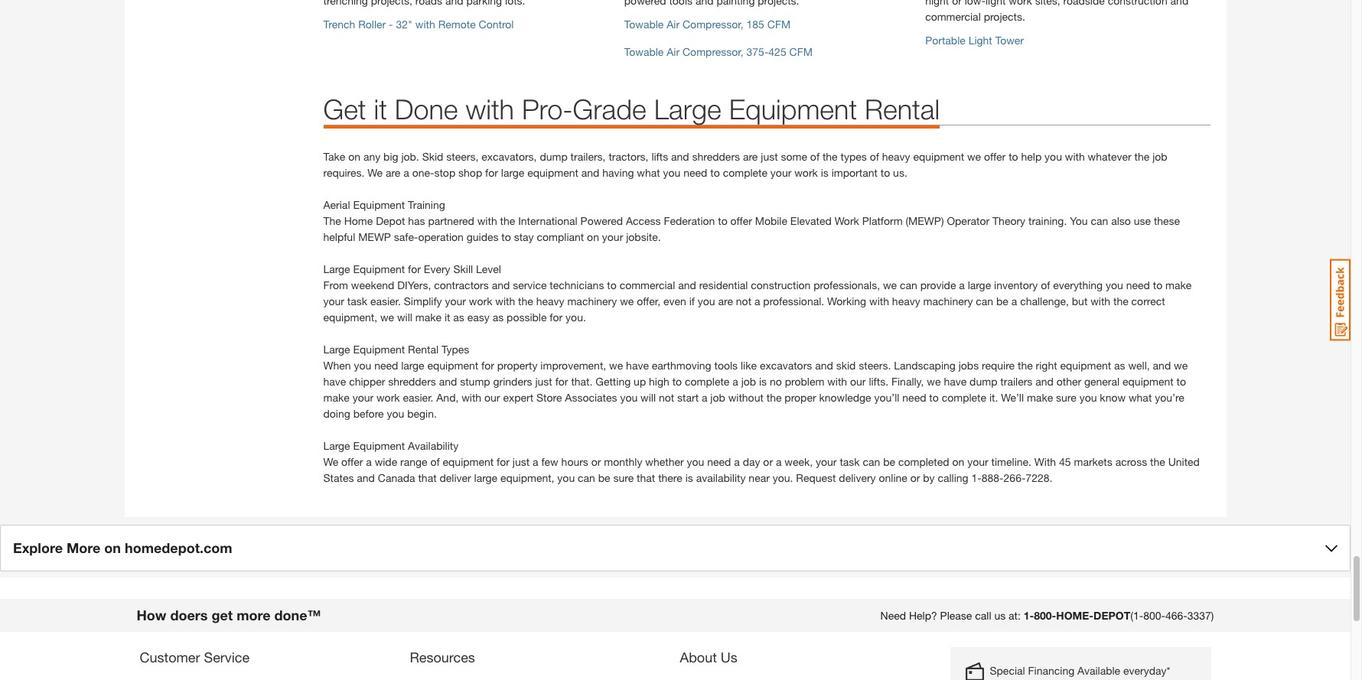 Task type: describe. For each thing, give the bounding box(es) containing it.
large equipment rental types when you need large equipment for property improvement, we have earthmoving tools like excavators and skid steers. landscaping jobs require the right equipment as well, and we have chipper shredders and stump grinders just for that. getting up high to complete a job is no problem with our lifts. finally, we have dump trailers and other general equipment to make your work easier. and, with our expert store associates you will not start a job without the proper knowledge you'll need to complete it. we'll make sure you know what you're doing before you begin.
[[323, 343, 1188, 420]]

your inside aerial equipment training the home depot has partnered with the international powered access federation to offer mobile elevated work platform (mewp) operator theory training. you can also use these helpful mewp safe-operation guides to stay compliant on your jobsite.
[[602, 231, 623, 244]]

to down landscaping
[[929, 391, 939, 404]]

helpful
[[323, 231, 355, 244]]

and,
[[436, 391, 459, 404]]

a right start
[[702, 391, 707, 404]]

training
[[408, 198, 445, 211]]

with inside aerial equipment training the home depot has partnered with the international powered access federation to offer mobile elevated work platform (mewp) operator theory training. you can also use these helpful mewp safe-operation guides to stay compliant on your jobsite.
[[477, 215, 497, 228]]

towable air compressor, 375-425 cfm link
[[624, 45, 813, 58]]

more
[[237, 607, 270, 624]]

need down the finally,
[[902, 391, 926, 404]]

1 horizontal spatial as
[[493, 311, 504, 324]]

professionals,
[[814, 279, 880, 292]]

chipper
[[349, 375, 385, 388]]

466-
[[1165, 609, 1187, 622]]

will inside large equipment for every skill level from weekend diyers, contractors and service technicians to commercial and residential construction professionals, we can provide a large inventory of everything you need to make your task easier. simplify your work with the heavy machinery we offer, even if you are not a professional. working with heavy machinery can be a challenge, but with the correct equipment, we will make it as easy as possible for you.
[[397, 311, 412, 324]]

a down tools
[[732, 375, 738, 388]]

it inside large equipment for every skill level from weekend diyers, contractors and service technicians to commercial and residential construction professionals, we can provide a large inventory of everything you need to make your task easier. simplify your work with the heavy machinery we offer, even if you are not a professional. working with heavy machinery can be a challenge, but with the correct equipment, we will make it as easy as possible for you.
[[445, 311, 450, 324]]

0 horizontal spatial be
[[598, 472, 610, 485]]

0 horizontal spatial as
[[453, 311, 464, 324]]

dump inside take on any big job. skid steers, excavators, dump trailers, tractors, lifts and shredders are just some of the types of heavy equipment we offer to help you with whatever the job requires. we are a one-stop shop for large equipment and having what you need to complete your work is important to us.
[[540, 150, 568, 163]]

work inside take on any big job. skid steers, excavators, dump trailers, tractors, lifts and shredders are just some of the types of heavy equipment we offer to help you with whatever the job requires. we are a one-stop shop for large equipment and having what you need to complete your work is important to us.
[[794, 166, 818, 179]]

to up correct
[[1153, 279, 1163, 292]]

large inside large equipment rental types when you need large equipment for property improvement, we have earthmoving tools like excavators and skid steers. landscaping jobs require the right equipment as well, and we have chipper shredders and stump grinders just for that. getting up high to complete a job is no problem with our lifts. finally, we have dump trailers and other general equipment to make your work easier. and, with our expert store associates you will not start a job without the proper knowledge you'll need to complete it. we'll make sure you know what you're doing before you begin.
[[401, 359, 424, 372]]

job.
[[401, 150, 419, 163]]

the right whatever
[[1134, 150, 1150, 163]]

us.
[[893, 166, 907, 179]]

take
[[323, 150, 345, 163]]

doers
[[170, 607, 208, 624]]

we inside take on any big job. skid steers, excavators, dump trailers, tractors, lifts and shredders are just some of the types of heavy equipment we offer to help you with whatever the job requires. we are a one-stop shop for large equipment and having what you need to complete your work is important to us.
[[368, 166, 383, 179]]

possible
[[507, 311, 547, 324]]

to left us.
[[881, 166, 890, 179]]

professional.
[[763, 295, 824, 308]]

and right lifts
[[671, 150, 689, 163]]

easier. inside large equipment rental types when you need large equipment for property improvement, we have earthmoving tools like excavators and skid steers. landscaping jobs require the right equipment as well, and we have chipper shredders and stump grinders just for that. getting up high to complete a job is no problem with our lifts. finally, we have dump trailers and other general equipment to make your work easier. and, with our expert store associates you will not start a job without the proper knowledge you'll need to complete it. we'll make sure you know what you're doing before you begin.
[[403, 391, 433, 404]]

equipment, inside large equipment for every skill level from weekend diyers, contractors and service technicians to commercial and residential construction professionals, we can provide a large inventory of everything you need to make your task easier. simplify your work with the heavy machinery we offer, even if you are not a professional. working with heavy machinery can be a challenge, but with the correct equipment, we will make it as easy as possible for you.
[[323, 311, 377, 324]]

what inside take on any big job. skid steers, excavators, dump trailers, tractors, lifts and shredders are just some of the types of heavy equipment we offer to help you with whatever the job requires. we are a one-stop shop for large equipment and having what you need to complete your work is important to us.
[[637, 166, 660, 179]]

is inside large equipment rental types when you need large equipment for property improvement, we have earthmoving tools like excavators and skid steers. landscaping jobs require the right equipment as well, and we have chipper shredders and stump grinders just for that. getting up high to complete a job is no problem with our lifts. finally, we have dump trailers and other general equipment to make your work easier. and, with our expert store associates you will not start a job without the proper knowledge you'll need to complete it. we'll make sure you know what you're doing before you begin.
[[759, 375, 767, 388]]

equipment up '(mewp)'
[[913, 150, 964, 163]]

of right some
[[810, 150, 820, 163]]

shredders inside take on any big job. skid steers, excavators, dump trailers, tractors, lifts and shredders are just some of the types of heavy equipment we offer to help you with whatever the job requires. we are a one-stop shop for large equipment and having what you need to complete your work is important to us.
[[692, 150, 740, 163]]

you right everything
[[1106, 279, 1123, 292]]

correct
[[1131, 295, 1165, 308]]

high
[[649, 375, 669, 388]]

with down stump
[[462, 391, 481, 404]]

on inside aerial equipment training the home depot has partnered with the international powered access federation to offer mobile elevated work platform (mewp) operator theory training. you can also use these helpful mewp safe-operation guides to stay compliant on your jobsite.
[[587, 231, 599, 244]]

of inside large equipment availability we offer a wide range of equipment for just a few hours or monthly whether you need a day or a week, your task can be completed on your timeline. with 45 markets across the united states and canada that deliver large equipment, you can be sure that there is availability near you. request delivery online or by calling 1-888-266-7228.
[[430, 456, 440, 469]]

property
[[497, 359, 538, 372]]

0 vertical spatial rental
[[865, 93, 940, 126]]

trailers
[[1000, 375, 1033, 388]]

you down lifts
[[663, 166, 681, 179]]

the up possible
[[518, 295, 533, 308]]

across
[[1115, 456, 1147, 469]]

equipment, inside large equipment availability we offer a wide range of equipment for just a few hours or monthly whether you need a day or a week, your task can be completed on your timeline. with 45 markets across the united states and canada that deliver large equipment, you can be sure that there is availability near you. request delivery online or by calling 1-888-266-7228.
[[500, 472, 554, 485]]

with right 32"
[[415, 18, 435, 31]]

large for a
[[323, 440, 350, 453]]

to left help
[[1009, 150, 1018, 163]]

(mewp)
[[906, 215, 944, 228]]

improvement,
[[540, 359, 606, 372]]

sure inside large equipment availability we offer a wide range of equipment for just a few hours or monthly whether you need a day or a week, your task can be completed on your timeline. with 45 markets across the united states and canada that deliver large equipment, you can be sure that there is availability near you. request delivery online or by calling 1-888-266-7228.
[[613, 472, 634, 485]]

you right if at the right of page
[[698, 295, 715, 308]]

not inside large equipment rental types when you need large equipment for property improvement, we have earthmoving tools like excavators and skid steers. landscaping jobs require the right equipment as well, and we have chipper shredders and stump grinders just for that. getting up high to complete a job is no problem with our lifts. finally, we have dump trailers and other general equipment to make your work easier. and, with our expert store associates you will not start a job without the proper knowledge you'll need to complete it. we'll make sure you know what you're doing before you begin.
[[659, 391, 674, 404]]

we right professionals,
[[883, 279, 897, 292]]

equipment inside large equipment availability we offer a wide range of equipment for just a few hours or monthly whether you need a day or a week, your task can be completed on your timeline. with 45 markets across the united states and canada that deliver large equipment, you can be sure that there is availability near you. request delivery online or by calling 1-888-266-7228.
[[443, 456, 494, 469]]

equipment for for
[[353, 440, 405, 453]]

you're
[[1155, 391, 1184, 404]]

make up doing
[[323, 391, 350, 404]]

on inside large equipment availability we offer a wide range of equipment for just a few hours or monthly whether you need a day or a week, your task can be completed on your timeline. with 45 markets across the united states and canada that deliver large equipment, you can be sure that there is availability near you. request delivery online or by calling 1-888-266-7228.
[[952, 456, 964, 469]]

of right types
[[870, 150, 879, 163]]

if
[[689, 295, 695, 308]]

with right but
[[1091, 295, 1110, 308]]

a right provide
[[959, 279, 965, 292]]

we up you're
[[1174, 359, 1188, 372]]

challenge,
[[1020, 295, 1069, 308]]

store
[[536, 391, 562, 404]]

simplify
[[404, 295, 442, 308]]

when
[[323, 359, 351, 372]]

getting
[[596, 375, 631, 388]]

need up 'chipper'
[[374, 359, 398, 372]]

easier. inside large equipment for every skill level from weekend diyers, contractors and service technicians to commercial and residential construction professionals, we can provide a large inventory of everything you need to make your task easier. simplify your work with the heavy machinery we offer, even if you are not a professional. working with heavy machinery can be a challenge, but with the correct equipment, we will make it as easy as possible for you.
[[370, 295, 401, 308]]

for right possible
[[550, 311, 563, 324]]

you right help
[[1045, 150, 1062, 163]]

and up and, at bottom left
[[439, 375, 457, 388]]

also
[[1111, 215, 1131, 228]]

and down trailers,
[[581, 166, 599, 179]]

stump
[[460, 375, 490, 388]]

dump inside large equipment rental types when you need large equipment for property improvement, we have earthmoving tools like excavators and skid steers. landscaping jobs require the right equipment as well, and we have chipper shredders and stump grinders just for that. getting up high to complete a job is no problem with our lifts. finally, we have dump trailers and other general equipment to make your work easier. and, with our expert store associates you will not start a job without the proper knowledge you'll need to complete it. we'll make sure you know what you're doing before you begin.
[[970, 375, 997, 388]]

diyers,
[[397, 279, 431, 292]]

service
[[204, 649, 250, 666]]

heavy down 'service'
[[536, 295, 564, 308]]

powered
[[580, 215, 623, 228]]

with up possible
[[495, 295, 515, 308]]

start
[[677, 391, 699, 404]]

can up delivery
[[863, 456, 880, 469]]

portable light tower link
[[925, 34, 1024, 47]]

work inside large equipment rental types when you need large equipment for property improvement, we have earthmoving tools like excavators and skid steers. landscaping jobs require the right equipment as well, and we have chipper shredders and stump grinders just for that. getting up high to complete a job is no problem with our lifts. finally, we have dump trailers and other general equipment to make your work easier. and, with our expert store associates you will not start a job without the proper knowledge you'll need to complete it. we'll make sure you know what you're doing before you begin.
[[376, 391, 400, 404]]

timeline.
[[991, 456, 1031, 469]]

doing
[[323, 407, 350, 420]]

on inside take on any big job. skid steers, excavators, dump trailers, tractors, lifts and shredders are just some of the types of heavy equipment we offer to help you with whatever the job requires. we are a one-stop shop for large equipment and having what you need to complete your work is important to us.
[[348, 150, 360, 163]]

important
[[832, 166, 878, 179]]

federation
[[664, 215, 715, 228]]

customer
[[140, 649, 200, 666]]

no
[[770, 375, 782, 388]]

1 vertical spatial cfm
[[789, 45, 813, 58]]

equipment up some
[[729, 93, 857, 126]]

deliver
[[440, 472, 471, 485]]

trailers,
[[571, 150, 606, 163]]

any
[[363, 150, 380, 163]]

what inside large equipment rental types when you need large equipment for property improvement, we have earthmoving tools like excavators and skid steers. landscaping jobs require the right equipment as well, and we have chipper shredders and stump grinders just for that. getting up high to complete a job is no problem with our lifts. finally, we have dump trailers and other general equipment to make your work easier. and, with our expert store associates you will not start a job without the proper knowledge you'll need to complete it. we'll make sure you know what you're doing before you begin.
[[1129, 391, 1152, 404]]

with inside take on any big job. skid steers, excavators, dump trailers, tractors, lifts and shredders are just some of the types of heavy equipment we offer to help you with whatever the job requires. we are a one-stop shop for large equipment and having what you need to complete your work is important to us.
[[1065, 150, 1085, 163]]

equipment for property
[[353, 343, 405, 356]]

be inside large equipment for every skill level from weekend diyers, contractors and service technicians to commercial and residential construction professionals, we can provide a large inventory of everything you need to make your task easier. simplify your work with the heavy machinery we offer, even if you are not a professional. working with heavy machinery can be a challenge, but with the correct equipment, we will make it as easy as possible for you.
[[996, 295, 1008, 308]]

2 horizontal spatial have
[[944, 375, 967, 388]]

equipment down types
[[427, 359, 478, 372]]

get
[[212, 607, 233, 624]]

we left offer,
[[620, 295, 634, 308]]

you down up
[[620, 391, 638, 404]]

0 horizontal spatial or
[[591, 456, 601, 469]]

us
[[994, 609, 1006, 622]]

2 horizontal spatial or
[[910, 472, 920, 485]]

grinders
[[493, 375, 532, 388]]

not inside large equipment for every skill level from weekend diyers, contractors and service technicians to commercial and residential construction professionals, we can provide a large inventory of everything you need to make your task easier. simplify your work with the heavy machinery we offer, even if you are not a professional. working with heavy machinery can be a challenge, but with the correct equipment, we will make it as easy as possible for you.
[[736, 295, 751, 308]]

make right we'll
[[1027, 391, 1053, 404]]

partnered
[[428, 215, 474, 228]]

with up knowledge
[[827, 375, 847, 388]]

task inside large equipment for every skill level from weekend diyers, contractors and service technicians to commercial and residential construction professionals, we can provide a large inventory of everything you need to make your task easier. simplify your work with the heavy machinery we offer, even if you are not a professional. working with heavy machinery can be a challenge, but with the correct equipment, we will make it as easy as possible for you.
[[347, 295, 367, 308]]

make down simplify
[[415, 311, 442, 324]]

towable for towable air compressor, 185 cfm
[[624, 18, 664, 31]]

375-
[[746, 45, 769, 58]]

2 that from the left
[[637, 472, 655, 485]]

mobile
[[755, 215, 787, 228]]

offer inside aerial equipment training the home depot has partnered with the international powered access federation to offer mobile elevated work platform (mewp) operator theory training. you can also use these helpful mewp safe-operation guides to stay compliant on your jobsite.
[[730, 215, 752, 228]]

need inside large equipment availability we offer a wide range of equipment for just a few hours or monthly whether you need a day or a week, your task can be completed on your timeline. with 45 markets across the united states and canada that deliver large equipment, you can be sure that there is availability near you. request delivery online or by calling 1-888-266-7228.
[[707, 456, 731, 469]]

to up you're
[[1177, 375, 1186, 388]]

delivery
[[839, 472, 876, 485]]

hours
[[561, 456, 588, 469]]

you up availability
[[687, 456, 704, 469]]

compressor, for 375-
[[683, 45, 744, 58]]

you'll
[[874, 391, 899, 404]]

for inside large equipment availability we offer a wide range of equipment for just a few hours or monthly whether you need a day or a week, your task can be completed on your timeline. with 45 markets across the united states and canada that deliver large equipment, you can be sure that there is availability near you. request delivery online or by calling 1-888-266-7228.
[[497, 456, 510, 469]]

united
[[1168, 456, 1200, 469]]

offer inside large equipment availability we offer a wide range of equipment for just a few hours or monthly whether you need a day or a week, your task can be completed on your timeline. with 45 markets across the united states and canada that deliver large equipment, you can be sure that there is availability near you. request delivery online or by calling 1-888-266-7228.
[[341, 456, 363, 469]]

pro-
[[522, 93, 573, 126]]

guides
[[467, 231, 499, 244]]

1 machinery from the left
[[567, 295, 617, 308]]

a left the "few"
[[533, 456, 538, 469]]

completed
[[898, 456, 949, 469]]

with up excavators,
[[466, 93, 514, 126]]

week,
[[785, 456, 813, 469]]

we inside take on any big job. skid steers, excavators, dump trailers, tractors, lifts and shredders are just some of the types of heavy equipment we offer to help you with whatever the job requires. we are a one-stop shop for large equipment and having what you need to complete your work is important to us.
[[967, 150, 981, 163]]

need
[[880, 609, 906, 622]]

requires.
[[323, 166, 365, 179]]

call
[[975, 609, 991, 622]]

1 that from the left
[[418, 472, 437, 485]]

availability
[[408, 440, 459, 453]]

technicians
[[550, 279, 604, 292]]

customer service
[[140, 649, 250, 666]]

and left skid at the right
[[815, 359, 833, 372]]

heavy right working
[[892, 295, 920, 308]]

with right working
[[869, 295, 889, 308]]

your up 'request'
[[816, 456, 837, 469]]

large equipment availability we offer a wide range of equipment for just a few hours or monthly whether you need a day or a week, your task can be completed on your timeline. with 45 markets across the united states and canada that deliver large equipment, you can be sure that there is availability near you. request delivery online or by calling 1-888-266-7228.
[[323, 440, 1200, 485]]

every
[[424, 263, 450, 276]]

jobs
[[959, 359, 979, 372]]

you. inside large equipment availability we offer a wide range of equipment for just a few hours or monthly whether you need a day or a week, your task can be completed on your timeline. with 45 markets across the united states and canada that deliver large equipment, you can be sure that there is availability near you. request delivery online or by calling 1-888-266-7228.
[[773, 472, 793, 485]]

a left week,
[[776, 456, 782, 469]]

your down from
[[323, 295, 344, 308]]

tractors,
[[609, 150, 649, 163]]

contractors
[[434, 279, 489, 292]]

elevated
[[790, 215, 832, 228]]

we up getting
[[609, 359, 623, 372]]

compressor, for 185
[[683, 18, 744, 31]]

your down contractors
[[445, 295, 466, 308]]

for up stump
[[481, 359, 494, 372]]

require
[[982, 359, 1015, 372]]

to left stay
[[501, 231, 511, 244]]

your inside take on any big job. skid steers, excavators, dump trailers, tractors, lifts and shredders are just some of the types of heavy equipment we offer to help you with whatever the job requires. we are a one-stop shop for large equipment and having what you need to complete your work is important to us.
[[770, 166, 791, 179]]

everything
[[1053, 279, 1103, 292]]

you down general
[[1079, 391, 1097, 404]]

425
[[769, 45, 786, 58]]

equipment for international
[[353, 198, 405, 211]]

air for towable air compressor, 375-425 cfm
[[667, 45, 680, 58]]

compliant
[[537, 231, 584, 244]]

you up 'chipper'
[[354, 359, 371, 372]]

a down construction
[[754, 295, 760, 308]]

take on any big job. skid steers, excavators, dump trailers, tractors, lifts and shredders are just some of the types of heavy equipment we offer to help you with whatever the job requires. we are a one-stop shop for large equipment and having what you need to complete your work is important to us.
[[323, 150, 1167, 179]]

associates
[[565, 391, 617, 404]]

just inside large equipment availability we offer a wide range of equipment for just a few hours or monthly whether you need a day or a week, your task can be completed on your timeline. with 45 markets across the united states and canada that deliver large equipment, you can be sure that there is availability near you. request delivery online or by calling 1-888-266-7228.
[[513, 456, 530, 469]]

we down landscaping
[[927, 375, 941, 388]]

0 horizontal spatial are
[[386, 166, 400, 179]]

equipment down trailers,
[[527, 166, 578, 179]]

to right technicians
[[607, 279, 617, 292]]

earthmoving
[[652, 359, 711, 372]]

depot
[[1094, 609, 1130, 622]]

a down "inventory" at the right top of page
[[1011, 295, 1017, 308]]

aerial
[[323, 198, 350, 211]]

a left wide
[[366, 456, 372, 469]]

about
[[680, 649, 717, 666]]

states
[[323, 472, 354, 485]]

0 horizontal spatial job
[[710, 391, 725, 404]]

operation
[[418, 231, 464, 244]]

more
[[67, 540, 100, 557]]

large inside take on any big job. skid steers, excavators, dump trailers, tractors, lifts and shredders are just some of the types of heavy equipment we offer to help you with whatever the job requires. we are a one-stop shop for large equipment and having what you need to complete your work is important to us.
[[501, 166, 524, 179]]

special financing available everyday*
[[990, 664, 1170, 677]]

jobsite.
[[626, 231, 661, 244]]

and down right
[[1035, 375, 1054, 388]]



Task type: locate. For each thing, give the bounding box(es) containing it.
2 vertical spatial are
[[718, 295, 733, 308]]

800-
[[1034, 609, 1056, 622], [1143, 609, 1165, 622]]

job left without
[[710, 391, 725, 404]]

your up the 888-
[[967, 456, 988, 469]]

0 vertical spatial what
[[637, 166, 660, 179]]

the
[[823, 150, 838, 163], [1134, 150, 1150, 163], [500, 215, 515, 228], [518, 295, 533, 308], [1113, 295, 1128, 308], [1018, 359, 1033, 372], [767, 391, 782, 404], [1150, 456, 1165, 469]]

2 vertical spatial be
[[598, 472, 610, 485]]

operator
[[947, 215, 990, 228]]

are down residential
[[718, 295, 733, 308]]

0 horizontal spatial work
[[376, 391, 400, 404]]

the up trailers
[[1018, 359, 1033, 372]]

1 horizontal spatial easier.
[[403, 391, 433, 404]]

1 horizontal spatial are
[[718, 295, 733, 308]]

just left some
[[761, 150, 778, 163]]

1 vertical spatial you.
[[773, 472, 793, 485]]

are inside large equipment for every skill level from weekend diyers, contractors and service technicians to commercial and residential construction professionals, we can provide a large inventory of everything you need to make your task easier. simplify your work with the heavy machinery we offer, even if you are not a professional. working with heavy machinery can be a challenge, but with the correct equipment, we will make it as easy as possible for you.
[[718, 295, 733, 308]]

you down hours
[[557, 472, 575, 485]]

1 vertical spatial we
[[323, 456, 338, 469]]

work down some
[[794, 166, 818, 179]]

have down jobs
[[944, 375, 967, 388]]

can
[[1091, 215, 1108, 228], [900, 279, 917, 292], [976, 295, 993, 308], [863, 456, 880, 469], [578, 472, 595, 485]]

complete left it.
[[942, 391, 986, 404]]

1 vertical spatial be
[[883, 456, 895, 469]]

can left provide
[[900, 279, 917, 292]]

1 horizontal spatial or
[[763, 456, 773, 469]]

feedback link image
[[1330, 259, 1351, 341]]

0 horizontal spatial easier.
[[370, 295, 401, 308]]

tower
[[995, 34, 1024, 47]]

large inside large equipment availability we offer a wide range of equipment for just a few hours or monthly whether you need a day or a week, your task can be completed on your timeline. with 45 markets across the united states and canada that deliver large equipment, you can be sure that there is availability near you. request delivery online or by calling 1-888-266-7228.
[[323, 440, 350, 453]]

1 vertical spatial equipment,
[[500, 472, 554, 485]]

0 vertical spatial 1-
[[971, 472, 982, 485]]

offer left mobile
[[730, 215, 752, 228]]

working
[[827, 295, 866, 308]]

equipment up general
[[1060, 359, 1111, 372]]

0 horizontal spatial that
[[418, 472, 437, 485]]

work inside large equipment for every skill level from weekend diyers, contractors and service technicians to commercial and residential construction professionals, we can provide a large inventory of everything you need to make your task easier. simplify your work with the heavy machinery we offer, even if you are not a professional. working with heavy machinery can be a challenge, but with the correct equipment, we will make it as easy as possible for you.
[[469, 295, 492, 308]]

help
[[1021, 150, 1042, 163]]

just up store
[[535, 375, 552, 388]]

online
[[879, 472, 907, 485]]

your inside large equipment rental types when you need large equipment for property improvement, we have earthmoving tools like excavators and skid steers. landscaping jobs require the right equipment as well, and we have chipper shredders and stump grinders just for that. getting up high to complete a job is no problem with our lifts. finally, we have dump trailers and other general equipment to make your work easier. and, with our expert store associates you will not start a job without the proper knowledge you'll need to complete it. we'll make sure you know what you're doing before you begin.
[[352, 391, 374, 404]]

will inside large equipment rental types when you need large equipment for property improvement, we have earthmoving tools like excavators and skid steers. landscaping jobs require the right equipment as well, and we have chipper shredders and stump grinders just for that. getting up high to complete a job is no problem with our lifts. finally, we have dump trailers and other general equipment to make your work easier. and, with our expert store associates you will not start a job without the proper knowledge you'll need to complete it. we'll make sure you know what you're doing before you begin.
[[641, 391, 656, 404]]

about us
[[680, 649, 738, 666]]

it.
[[989, 391, 998, 404]]

dump
[[540, 150, 568, 163], [970, 375, 997, 388]]

as left the well,
[[1114, 359, 1125, 372]]

steers,
[[446, 150, 478, 163]]

just left the "few"
[[513, 456, 530, 469]]

some
[[781, 150, 807, 163]]

32"
[[396, 18, 412, 31]]

compressor, up towable air compressor, 375-425 cfm "link"
[[683, 18, 744, 31]]

that
[[418, 472, 437, 485], [637, 472, 655, 485]]

our down stump
[[484, 391, 500, 404]]

1 vertical spatial job
[[741, 375, 756, 388]]

large for level
[[323, 263, 350, 276]]

make
[[1165, 279, 1192, 292], [415, 311, 442, 324], [323, 391, 350, 404], [1027, 391, 1053, 404]]

0 vertical spatial towable
[[624, 18, 664, 31]]

1 horizontal spatial offer
[[730, 215, 752, 228]]

2 vertical spatial just
[[513, 456, 530, 469]]

skill
[[453, 263, 473, 276]]

equipment up wide
[[353, 440, 405, 453]]

large inside large equipment for every skill level from weekend diyers, contractors and service technicians to commercial and residential construction professionals, we can provide a large inventory of everything you need to make your task easier. simplify your work with the heavy machinery we offer, even if you are not a professional. working with heavy machinery can be a challenge, but with the correct equipment, we will make it as easy as possible for you.
[[323, 263, 350, 276]]

as inside large equipment rental types when you need large equipment for property improvement, we have earthmoving tools like excavators and skid steers. landscaping jobs require the right equipment as well, and we have chipper shredders and stump grinders just for that. getting up high to complete a job is no problem with our lifts. finally, we have dump trailers and other general equipment to make your work easier. and, with our expert store associates you will not start a job without the proper knowledge you'll need to complete it. we'll make sure you know what you're doing before you begin.
[[1114, 359, 1125, 372]]

like
[[741, 359, 757, 372]]

make down these
[[1165, 279, 1192, 292]]

heavy inside take on any big job. skid steers, excavators, dump trailers, tractors, lifts and shredders are just some of the types of heavy equipment we offer to help you with whatever the job requires. we are a one-stop shop for large equipment and having what you need to complete your work is important to us.
[[882, 150, 910, 163]]

you. down technicians
[[566, 311, 586, 324]]

2 vertical spatial is
[[685, 472, 693, 485]]

0 horizontal spatial is
[[685, 472, 693, 485]]

2 horizontal spatial just
[[761, 150, 778, 163]]

1 vertical spatial shredders
[[388, 375, 436, 388]]

platform
[[862, 215, 903, 228]]

equipment down the well,
[[1123, 375, 1174, 388]]

0 vertical spatial task
[[347, 295, 367, 308]]

explore
[[13, 540, 63, 557]]

well,
[[1128, 359, 1150, 372]]

0 vertical spatial it
[[374, 93, 387, 126]]

compressor, down the towable air compressor, 185 cfm
[[683, 45, 744, 58]]

and down wide
[[357, 472, 375, 485]]

equipment up 'chipper'
[[353, 343, 405, 356]]

2 towable from the top
[[624, 45, 664, 58]]

1 vertical spatial complete
[[685, 375, 730, 388]]

skid
[[836, 359, 856, 372]]

1 horizontal spatial machinery
[[923, 295, 973, 308]]

0 horizontal spatial task
[[347, 295, 367, 308]]

for left the "few"
[[497, 456, 510, 469]]

1 horizontal spatial have
[[626, 359, 649, 372]]

45
[[1059, 456, 1071, 469]]

1 vertical spatial is
[[759, 375, 767, 388]]

large up begin. at the bottom
[[401, 359, 424, 372]]

1 vertical spatial what
[[1129, 391, 1152, 404]]

complete down tools
[[685, 375, 730, 388]]

done
[[395, 93, 458, 126]]

easier. down the weekend
[[370, 295, 401, 308]]

1 vertical spatial work
[[469, 295, 492, 308]]

2 horizontal spatial as
[[1114, 359, 1125, 372]]

of up challenge,
[[1041, 279, 1050, 292]]

with left whatever
[[1065, 150, 1085, 163]]

to down the 'earthmoving'
[[672, 375, 682, 388]]

(1-
[[1130, 609, 1143, 622]]

types
[[441, 343, 469, 356]]

0 vertical spatial we
[[368, 166, 383, 179]]

at:
[[1009, 609, 1021, 622]]

equipment for and
[[353, 263, 405, 276]]

large up from
[[323, 263, 350, 276]]

have down 'when'
[[323, 375, 346, 388]]

it right get
[[374, 93, 387, 126]]

equipment inside aerial equipment training the home depot has partnered with the international powered access federation to offer mobile elevated work platform (mewp) operator theory training. you can also use these helpful mewp safe-operation guides to stay compliant on your jobsite.
[[353, 198, 405, 211]]

easier.
[[370, 295, 401, 308], [403, 391, 433, 404]]

equipment up depot
[[353, 198, 405, 211]]

home
[[344, 215, 373, 228]]

1 vertical spatial dump
[[970, 375, 997, 388]]

1 horizontal spatial is
[[759, 375, 767, 388]]

task
[[347, 295, 367, 308], [840, 456, 860, 469]]

1 horizontal spatial sure
[[1056, 391, 1076, 404]]

we down the weekend
[[380, 311, 394, 324]]

portable
[[925, 34, 966, 47]]

0 vertical spatial job
[[1153, 150, 1167, 163]]

availability
[[696, 472, 746, 485]]

0 vertical spatial not
[[736, 295, 751, 308]]

with
[[1034, 456, 1056, 469]]

a left 'day' on the right bottom of the page
[[734, 456, 740, 469]]

the inside aerial equipment training the home depot has partnered with the international powered access federation to offer mobile elevated work platform (mewp) operator theory training. you can also use these helpful mewp safe-operation guides to stay compliant on your jobsite.
[[500, 215, 515, 228]]

one-
[[412, 166, 434, 179]]

skid
[[422, 150, 443, 163]]

1 horizontal spatial 800-
[[1143, 609, 1165, 622]]

other
[[1057, 375, 1081, 388]]

are
[[743, 150, 758, 163], [386, 166, 400, 179], [718, 295, 733, 308]]

large down doing
[[323, 440, 350, 453]]

2 horizontal spatial are
[[743, 150, 758, 163]]

large inside large equipment availability we offer a wide range of equipment for just a few hours or monthly whether you need a day or a week, your task can be completed on your timeline. with 45 markets across the united states and canada that deliver large equipment, you can be sure that there is availability near you. request delivery online or by calling 1-888-266-7228.
[[474, 472, 497, 485]]

1 horizontal spatial just
[[535, 375, 552, 388]]

offer up states
[[341, 456, 363, 469]]

sure down other
[[1056, 391, 1076, 404]]

big
[[383, 150, 398, 163]]

on right more
[[104, 540, 121, 557]]

of inside large equipment for every skill level from weekend diyers, contractors and service technicians to commercial and residential construction professionals, we can provide a large inventory of everything you need to make your task easier. simplify your work with the heavy machinery we offer, even if you are not a professional. working with heavy machinery can be a challenge, but with the correct equipment, we will make it as easy as possible for you.
[[1041, 279, 1050, 292]]

large up lifts
[[654, 93, 721, 126]]

0 horizontal spatial equipment,
[[323, 311, 377, 324]]

for inside take on any big job. skid steers, excavators, dump trailers, tractors, lifts and shredders are just some of the types of heavy equipment we offer to help you with whatever the job requires. we are a one-stop shop for large equipment and having what you need to complete your work is important to us.
[[485, 166, 498, 179]]

1 horizontal spatial dump
[[970, 375, 997, 388]]

1 vertical spatial offer
[[730, 215, 752, 228]]

work
[[794, 166, 818, 179], [469, 295, 492, 308], [376, 391, 400, 404]]

the left types
[[823, 150, 838, 163]]

cfm right 185
[[767, 18, 791, 31]]

safe-
[[394, 231, 418, 244]]

and up if at the right of page
[[678, 279, 696, 292]]

large up 'when'
[[323, 343, 350, 356]]

as left easy
[[453, 311, 464, 324]]

the down no
[[767, 391, 782, 404]]

1- inside large equipment availability we offer a wide range of equipment for just a few hours or monthly whether you need a day or a week, your task can be completed on your timeline. with 45 markets across the united states and canada that deliver large equipment, you can be sure that there is availability near you. request delivery online or by calling 1-888-266-7228.
[[971, 472, 982, 485]]

we left help
[[967, 150, 981, 163]]

task up delivery
[[840, 456, 860, 469]]

0 horizontal spatial you.
[[566, 311, 586, 324]]

1 horizontal spatial our
[[850, 375, 866, 388]]

2 machinery from the left
[[923, 295, 973, 308]]

for down improvement,
[[555, 375, 568, 388]]

1 vertical spatial sure
[[613, 472, 634, 485]]

easier. up begin. at the bottom
[[403, 391, 433, 404]]

large left "inventory" at the right top of page
[[968, 279, 991, 292]]

steers.
[[859, 359, 891, 372]]

your
[[770, 166, 791, 179], [602, 231, 623, 244], [323, 295, 344, 308], [445, 295, 466, 308], [352, 391, 374, 404], [816, 456, 837, 469], [967, 456, 988, 469]]

0 horizontal spatial just
[[513, 456, 530, 469]]

1 800- from the left
[[1034, 609, 1056, 622]]

1 horizontal spatial 1-
[[1024, 609, 1034, 622]]

1 compressor, from the top
[[683, 18, 744, 31]]

range
[[400, 456, 427, 469]]

job right whatever
[[1153, 150, 1167, 163]]

0 horizontal spatial our
[[484, 391, 500, 404]]

equipment up deliver
[[443, 456, 494, 469]]

markets
[[1074, 456, 1112, 469]]

stay
[[514, 231, 534, 244]]

equipment inside large equipment for every skill level from weekend diyers, contractors and service technicians to commercial and residential construction professionals, we can provide a large inventory of everything you need to make your task easier. simplify your work with the heavy machinery we offer, even if you are not a professional. working with heavy machinery can be a challenge, but with the correct equipment, we will make it as easy as possible for you.
[[353, 263, 405, 276]]

1 vertical spatial air
[[667, 45, 680, 58]]

888-
[[982, 472, 1004, 485]]

0 horizontal spatial sure
[[613, 472, 634, 485]]

can left challenge,
[[976, 295, 993, 308]]

0 horizontal spatial machinery
[[567, 295, 617, 308]]

0 horizontal spatial we
[[323, 456, 338, 469]]

equipment up the weekend
[[353, 263, 405, 276]]

roller
[[358, 18, 386, 31]]

2 vertical spatial work
[[376, 391, 400, 404]]

on inside dropdown button
[[104, 540, 121, 557]]

lifts.
[[869, 375, 888, 388]]

we inside large equipment availability we offer a wide range of equipment for just a few hours or monthly whether you need a day or a week, your task can be completed on your timeline. with 45 markets across the united states and canada that deliver large equipment, you can be sure that there is availability near you. request delivery online or by calling 1-888-266-7228.
[[323, 456, 338, 469]]

the inside large equipment availability we offer a wide range of equipment for just a few hours or monthly whether you need a day or a week, your task can be completed on your timeline. with 45 markets across the united states and canada that deliver large equipment, you can be sure that there is availability near you. request delivery online or by calling 1-888-266-7228.
[[1150, 456, 1165, 469]]

1 vertical spatial are
[[386, 166, 400, 179]]

1 vertical spatial just
[[535, 375, 552, 388]]

0 vertical spatial shredders
[[692, 150, 740, 163]]

1 horizontal spatial equipment,
[[500, 472, 554, 485]]

0 horizontal spatial 1-
[[971, 472, 982, 485]]

equipment inside large equipment availability we offer a wide range of equipment for just a few hours or monthly whether you need a day or a week, your task can be completed on your timeline. with 45 markets across the united states and canada that deliver large equipment, you can be sure that there is availability near you. request delivery online or by calling 1-888-266-7228.
[[353, 440, 405, 453]]

job inside take on any big job. skid steers, excavators, dump trailers, tractors, lifts and shredders are just some of the types of heavy equipment we offer to help you with whatever the job requires. we are a one-stop shop for large equipment and having what you need to complete your work is important to us.
[[1153, 150, 1167, 163]]

0 vertical spatial you.
[[566, 311, 586, 324]]

complete inside take on any big job. skid steers, excavators, dump trailers, tractors, lifts and shredders are just some of the types of heavy equipment we offer to help you with whatever the job requires. we are a one-stop shop for large equipment and having what you need to complete your work is important to us.
[[723, 166, 767, 179]]

and down level on the left
[[492, 279, 510, 292]]

even
[[663, 295, 686, 308]]

0 vertical spatial cfm
[[767, 18, 791, 31]]

1 horizontal spatial not
[[736, 295, 751, 308]]

large inside large equipment rental types when you need large equipment for property improvement, we have earthmoving tools like excavators and skid steers. landscaping jobs require the right equipment as well, and we have chipper shredders and stump grinders just for that. getting up high to complete a job is no problem with our lifts. finally, we have dump trailers and other general equipment to make your work easier. and, with our expert store associates you will not start a job without the proper knowledge you'll need to complete it. we'll make sure you know what you're doing before you begin.
[[323, 343, 350, 356]]

be down monthly
[[598, 472, 610, 485]]

can down hours
[[578, 472, 595, 485]]

rental
[[865, 93, 940, 126], [408, 343, 438, 356]]

resources
[[410, 649, 475, 666]]

will down simplify
[[397, 311, 412, 324]]

help?
[[909, 609, 937, 622]]

1 horizontal spatial work
[[469, 295, 492, 308]]

1 air from the top
[[667, 18, 680, 31]]

1 horizontal spatial we
[[368, 166, 383, 179]]

185
[[746, 18, 764, 31]]

tools
[[714, 359, 738, 372]]

on left any
[[348, 150, 360, 163]]

shredders inside large equipment rental types when you need large equipment for property improvement, we have earthmoving tools like excavators and skid steers. landscaping jobs require the right equipment as well, and we have chipper shredders and stump grinders just for that. getting up high to complete a job is no problem with our lifts. finally, we have dump trailers and other general equipment to make your work easier. and, with our expert store associates you will not start a job without the proper knowledge you'll need to complete it. we'll make sure you know what you're doing before you begin.
[[388, 375, 436, 388]]

get it done with pro-grade large equipment rental
[[323, 93, 940, 126]]

0 horizontal spatial have
[[323, 375, 346, 388]]

and right the well,
[[1153, 359, 1171, 372]]

depot
[[376, 215, 405, 228]]

is inside large equipment availability we offer a wide range of equipment for just a few hours or monthly whether you need a day or a week, your task can be completed on your timeline. with 45 markets across the united states and canada that deliver large equipment, you can be sure that there is availability near you. request delivery online or by calling 1-888-266-7228.
[[685, 472, 693, 485]]

offer left help
[[984, 150, 1006, 163]]

work
[[835, 215, 859, 228]]

0 horizontal spatial dump
[[540, 150, 568, 163]]

800- right at:
[[1034, 609, 1056, 622]]

just inside take on any big job. skid steers, excavators, dump trailers, tractors, lifts and shredders are just some of the types of heavy equipment we offer to help you with whatever the job requires. we are a one-stop shop for large equipment and having what you need to complete your work is important to us.
[[761, 150, 778, 163]]

sure down monthly
[[613, 472, 634, 485]]

2 vertical spatial complete
[[942, 391, 986, 404]]

0 horizontal spatial not
[[659, 391, 674, 404]]

1 vertical spatial it
[[445, 311, 450, 324]]

what
[[637, 166, 660, 179], [1129, 391, 1152, 404]]

you left begin. at the bottom
[[387, 407, 404, 420]]

equipment
[[913, 150, 964, 163], [527, 166, 578, 179], [427, 359, 478, 372], [1060, 359, 1111, 372], [1123, 375, 1174, 388], [443, 456, 494, 469]]

0 horizontal spatial offer
[[341, 456, 363, 469]]

need up federation at the top of page
[[684, 166, 707, 179]]

trench roller - 32" with remote control link
[[323, 18, 514, 31]]

general
[[1084, 375, 1120, 388]]

your down powered
[[602, 231, 623, 244]]

2 horizontal spatial is
[[821, 166, 829, 179]]

0 vertical spatial is
[[821, 166, 829, 179]]

0 vertical spatial offer
[[984, 150, 1006, 163]]

residential
[[699, 279, 748, 292]]

of down availability
[[430, 456, 440, 469]]

canada
[[378, 472, 415, 485]]

excavators,
[[481, 150, 537, 163]]

the left correct
[[1113, 295, 1128, 308]]

3337)
[[1187, 609, 1214, 622]]

1 horizontal spatial rental
[[865, 93, 940, 126]]

-
[[389, 18, 393, 31]]

the up stay
[[500, 215, 515, 228]]

1 vertical spatial compressor,
[[683, 45, 744, 58]]

1 horizontal spatial will
[[641, 391, 656, 404]]

offer inside take on any big job. skid steers, excavators, dump trailers, tractors, lifts and shredders are just some of the types of heavy equipment we offer to help you with whatever the job requires. we are a one-stop shop for large equipment and having what you need to complete your work is important to us.
[[984, 150, 1006, 163]]

need inside large equipment for every skill level from weekend diyers, contractors and service technicians to commercial and residential construction professionals, we can provide a large inventory of everything you need to make your task easier. simplify your work with the heavy machinery we offer, even if you are not a professional. working with heavy machinery can be a challenge, but with the correct equipment, we will make it as easy as possible for you.
[[1126, 279, 1150, 292]]

0 vertical spatial are
[[743, 150, 758, 163]]

to right federation at the top of page
[[718, 215, 727, 228]]

homedepot.com
[[125, 540, 232, 557]]

work up easy
[[469, 295, 492, 308]]

just inside large equipment rental types when you need large equipment for property improvement, we have earthmoving tools like excavators and skid steers. landscaping jobs require the right equipment as well, and we have chipper shredders and stump grinders just for that. getting up high to complete a job is no problem with our lifts. finally, we have dump trailers and other general equipment to make your work easier. and, with our expert store associates you will not start a job without the proper knowledge you'll need to complete it. we'll make sure you know what you're doing before you begin.
[[535, 375, 552, 388]]

0 horizontal spatial it
[[374, 93, 387, 126]]

task inside large equipment availability we offer a wide range of equipment for just a few hours or monthly whether you need a day or a week, your task can be completed on your timeline. with 45 markets across the united states and canada that deliver large equipment, you can be sure that there is availability near you. request delivery online or by calling 1-888-266-7228.
[[840, 456, 860, 469]]

as
[[453, 311, 464, 324], [493, 311, 504, 324], [1114, 359, 1125, 372]]

towable
[[624, 18, 664, 31], [624, 45, 664, 58]]

us
[[721, 649, 738, 666]]

on up calling
[[952, 456, 964, 469]]

1 vertical spatial easier.
[[403, 391, 433, 404]]

monthly
[[604, 456, 642, 469]]

theory
[[993, 215, 1025, 228]]

2 horizontal spatial be
[[996, 295, 1008, 308]]

rental inside large equipment rental types when you need large equipment for property improvement, we have earthmoving tools like excavators and skid steers. landscaping jobs require the right equipment as well, and we have chipper shredders and stump grinders just for that. getting up high to complete a job is no problem with our lifts. finally, we have dump trailers and other general equipment to make your work easier. and, with our expert store associates you will not start a job without the proper knowledge you'll need to complete it. we'll make sure you know what you're doing before you begin.
[[408, 343, 438, 356]]

1 vertical spatial rental
[[408, 343, 438, 356]]

just
[[761, 150, 778, 163], [535, 375, 552, 388], [513, 456, 530, 469]]

0 vertical spatial air
[[667, 18, 680, 31]]

towable for towable air compressor, 375-425 cfm
[[624, 45, 664, 58]]

for up diyers,
[[408, 263, 421, 276]]

0 vertical spatial dump
[[540, 150, 568, 163]]

800- right the depot
[[1143, 609, 1165, 622]]

can inside aerial equipment training the home depot has partnered with the international powered access federation to offer mobile elevated work platform (mewp) operator theory training. you can also use these helpful mewp safe-operation guides to stay compliant on your jobsite.
[[1091, 215, 1108, 228]]

a inside take on any big job. skid steers, excavators, dump trailers, tractors, lifts and shredders are just some of the types of heavy equipment we offer to help you with whatever the job requires. we are a one-stop shop for large equipment and having what you need to complete your work is important to us.
[[403, 166, 409, 179]]

large inside large equipment for every skill level from weekend diyers, contractors and service technicians to commercial and residential construction professionals, we can provide a large inventory of everything you need to make your task easier. simplify your work with the heavy machinery we offer, even if you are not a professional. working with heavy machinery can be a challenge, but with the correct equipment, we will make it as easy as possible for you.
[[968, 279, 991, 292]]

2 vertical spatial offer
[[341, 456, 363, 469]]

large for you
[[323, 343, 350, 356]]

to up federation at the top of page
[[710, 166, 720, 179]]

0 vertical spatial work
[[794, 166, 818, 179]]

2 compressor, from the top
[[683, 45, 744, 58]]

has
[[408, 215, 425, 228]]

1 vertical spatial towable
[[624, 45, 664, 58]]

for right shop
[[485, 166, 498, 179]]

by
[[923, 472, 935, 485]]

0 horizontal spatial shredders
[[388, 375, 436, 388]]

and inside large equipment availability we offer a wide range of equipment for just a few hours or monthly whether you need a day or a week, your task can be completed on your timeline. with 45 markets across the united states and canada that deliver large equipment, you can be sure that there is availability near you. request delivery online or by calling 1-888-266-7228.
[[357, 472, 375, 485]]

is inside take on any big job. skid steers, excavators, dump trailers, tractors, lifts and shredders are just some of the types of heavy equipment we offer to help you with whatever the job requires. we are a one-stop shop for large equipment and having what you need to complete your work is important to us.
[[821, 166, 829, 179]]

1 horizontal spatial shredders
[[692, 150, 740, 163]]

expert
[[503, 391, 533, 404]]

is left the important
[[821, 166, 829, 179]]

sure inside large equipment rental types when you need large equipment for property improvement, we have earthmoving tools like excavators and skid steers. landscaping jobs require the right equipment as well, and we have chipper shredders and stump grinders just for that. getting up high to complete a job is no problem with our lifts. finally, we have dump trailers and other general equipment to make your work easier. and, with our expert store associates you will not start a job without the proper knowledge you'll need to complete it. we'll make sure you know what you're doing before you begin.
[[1056, 391, 1076, 404]]

everyday*
[[1123, 664, 1170, 677]]

1 towable from the top
[[624, 18, 664, 31]]

you. inside large equipment for every skill level from weekend diyers, contractors and service technicians to commercial and residential construction professionals, we can provide a large inventory of everything you need to make your task easier. simplify your work with the heavy machinery we offer, even if you are not a professional. working with heavy machinery can be a challenge, but with the correct equipment, we will make it as easy as possible for you.
[[566, 311, 586, 324]]

these
[[1154, 215, 1180, 228]]

grade
[[573, 93, 646, 126]]

1 vertical spatial our
[[484, 391, 500, 404]]

1 vertical spatial task
[[840, 456, 860, 469]]

1 horizontal spatial that
[[637, 472, 655, 485]]

air for towable air compressor, 185 cfm
[[667, 18, 680, 31]]

commercial
[[620, 279, 675, 292]]

equipment inside large equipment rental types when you need large equipment for property improvement, we have earthmoving tools like excavators and skid steers. landscaping jobs require the right equipment as well, and we have chipper shredders and stump grinders just for that. getting up high to complete a job is no problem with our lifts. finally, we have dump trailers and other general equipment to make your work easier. and, with our expert store associates you will not start a job without the proper knowledge you'll need to complete it. we'll make sure you know what you're doing before you begin.
[[353, 343, 405, 356]]

2 800- from the left
[[1143, 609, 1165, 622]]

2 horizontal spatial job
[[1153, 150, 1167, 163]]

need inside take on any big job. skid steers, excavators, dump trailers, tractors, lifts and shredders are just some of the types of heavy equipment we offer to help you with whatever the job requires. we are a one-stop shop for large equipment and having what you need to complete your work is important to us.
[[684, 166, 707, 179]]

2 air from the top
[[667, 45, 680, 58]]

few
[[541, 456, 558, 469]]

0 vertical spatial compressor,
[[683, 18, 744, 31]]

0 horizontal spatial rental
[[408, 343, 438, 356]]

1 horizontal spatial you.
[[773, 472, 793, 485]]



Task type: vqa. For each thing, say whether or not it's contained in the screenshot.
Review
no



